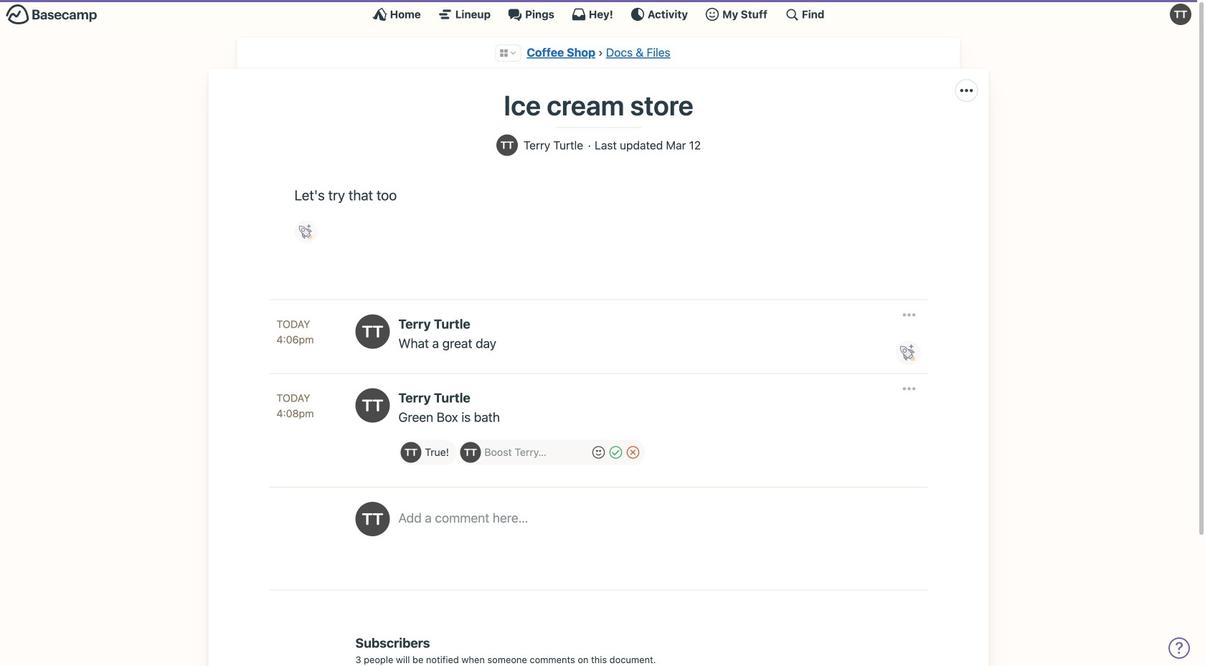 Task type: locate. For each thing, give the bounding box(es) containing it.
4:08pm element
[[277, 408, 314, 420]]

1 today element from the top
[[277, 317, 310, 332]]

Submit submit
[[606, 444, 626, 461]]

0 vertical spatial today element
[[277, 317, 310, 332]]

2 today element from the top
[[277, 391, 310, 406]]

add a boost element
[[460, 442, 589, 463]]

1 vertical spatial today element
[[277, 391, 310, 406]]

terry turtle image
[[1171, 4, 1192, 25], [497, 135, 518, 156], [356, 389, 390, 423], [401, 442, 422, 463], [460, 442, 481, 463], [356, 503, 390, 537]]

today element up 4:06pm element on the bottom
[[277, 317, 310, 332]]

today element up 4:08pm element
[[277, 391, 310, 406]]

today element for 4:06pm element on the bottom
[[277, 317, 310, 332]]

today element for 4:08pm element
[[277, 391, 310, 406]]

today element
[[277, 317, 310, 332], [277, 391, 310, 406]]



Task type: describe. For each thing, give the bounding box(es) containing it.
terry turtle image
[[356, 315, 390, 349]]

switch accounts image
[[6, 4, 98, 26]]

4:06pm element
[[277, 334, 314, 346]]

Boost Terry… text field
[[485, 442, 589, 463]]

main element
[[0, 0, 1198, 28]]

terry t. boosted the comment with 'true!' element
[[399, 440, 457, 465]]

keyboard shortcut: ⌘ + / image
[[785, 7, 799, 22]]

terry turtle image inside terry t. boosted the comment with 'true!' element
[[401, 442, 422, 463]]

mar 12 element
[[666, 139, 701, 152]]



Task type: vqa. For each thing, say whether or not it's contained in the screenshot.
right Terry Turtle image
yes



